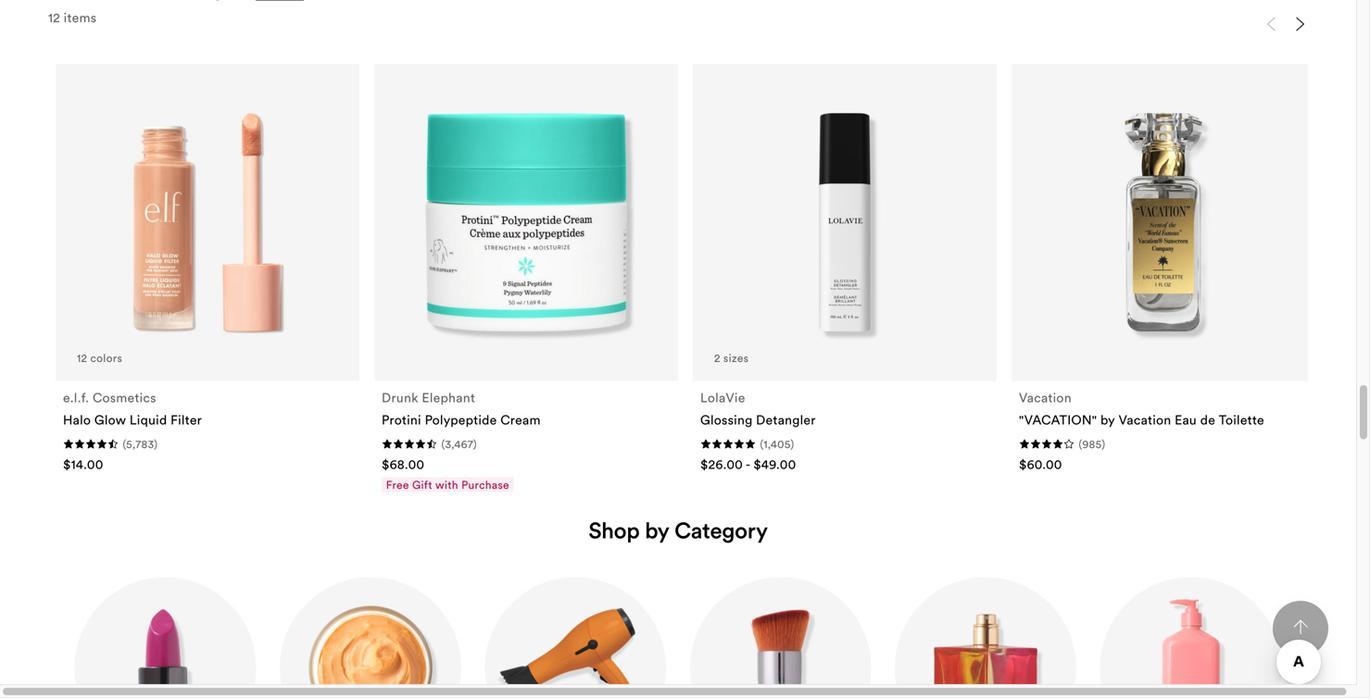 Task type: vqa. For each thing, say whether or not it's contained in the screenshot.
by
yes



Task type: locate. For each thing, give the bounding box(es) containing it.
lolavie
[[701, 390, 746, 406]]

0 vertical spatial vacation
[[1020, 390, 1072, 406]]

glow
[[94, 412, 126, 429]]

( for $26.00 - $49.00
[[760, 438, 764, 451]]

detangler
[[757, 412, 816, 429]]

12
[[48, 9, 60, 26], [77, 351, 87, 365]]

0 vertical spatial by
[[1101, 412, 1116, 429]]

( down glow
[[123, 438, 126, 451]]

$68.00
[[382, 457, 425, 473]]

12 inside conscious beauty product carousel region
[[77, 351, 87, 365]]

1 horizontal spatial vacation
[[1119, 412, 1172, 429]]

previous slide image
[[1264, 17, 1279, 31]]

vacation up ""vacation""
[[1020, 390, 1072, 406]]

1 ( from the left
[[123, 438, 126, 451]]

1 horizontal spatial by
[[1101, 412, 1116, 429]]

( 5,783 )
[[123, 438, 158, 451]]

5,783
[[126, 438, 154, 451]]

1 vertical spatial vacation
[[1119, 412, 1172, 429]]

4 ( from the left
[[1079, 438, 1083, 451]]

vacation
[[1020, 390, 1072, 406], [1119, 412, 1172, 429]]

-
[[746, 457, 750, 473]]

12 left 'colors'
[[77, 351, 87, 365]]

$49.00
[[754, 457, 797, 473]]

0 horizontal spatial by
[[645, 517, 670, 545]]

$14.00
[[63, 457, 103, 473]]

by
[[1101, 412, 1116, 429], [645, 517, 670, 545]]

(
[[123, 438, 126, 451], [442, 438, 445, 451], [760, 438, 764, 451], [1079, 438, 1083, 451]]

e.l.f. cosmetics halo glow liquid filter
[[63, 390, 202, 429]]

12 for 12 items
[[48, 9, 60, 26]]

( up $49.00
[[760, 438, 764, 451]]

12 items
[[48, 9, 97, 26]]

liquid
[[130, 412, 167, 429]]

next slide image
[[1294, 17, 1309, 31]]

) down liquid
[[154, 438, 158, 451]]

1 ) from the left
[[154, 438, 158, 451]]

"vacation"
[[1020, 412, 1098, 429]]

$68.00 free gift with purchase
[[382, 457, 510, 492]]

by right shop
[[645, 517, 670, 545]]

) down polypeptide
[[474, 438, 477, 451]]

3 ) from the left
[[791, 438, 795, 451]]

( 985 )
[[1079, 438, 1106, 451]]

1 horizontal spatial 12
[[77, 351, 87, 365]]

12 left items
[[48, 9, 60, 26]]

2 ( from the left
[[442, 438, 445, 451]]

vacation left eau
[[1119, 412, 1172, 429]]

shop
[[589, 517, 640, 545]]

by up ( 985 )
[[1101, 412, 1116, 429]]

( down ""vacation""
[[1079, 438, 1083, 451]]

( down polypeptide
[[442, 438, 445, 451]]

purchase
[[462, 478, 510, 492]]

2
[[715, 351, 721, 365]]

items
[[64, 9, 97, 26]]

by inside vacation "vacation" by vacation eau de toilette
[[1101, 412, 1116, 429]]

2 ) from the left
[[474, 438, 477, 451]]

) down vacation "vacation" by vacation eau de toilette
[[1102, 438, 1106, 451]]

0 horizontal spatial 12
[[48, 9, 60, 26]]

$60.00
[[1020, 457, 1063, 473]]

lolavie glossing detangler
[[701, 390, 816, 429]]

12 colors
[[77, 351, 123, 365]]

0 vertical spatial 12
[[48, 9, 60, 26]]

drunk elephant protini polypeptide cream image
[[405, 101, 648, 344]]

4 ) from the left
[[1102, 438, 1106, 451]]

protini
[[382, 412, 422, 429]]

)
[[154, 438, 158, 451], [474, 438, 477, 451], [791, 438, 795, 451], [1102, 438, 1106, 451]]

elephant
[[422, 390, 476, 406]]

) down detangler
[[791, 438, 795, 451]]

1 vertical spatial 12
[[77, 351, 87, 365]]

3 ( from the left
[[760, 438, 764, 451]]



Task type: describe. For each thing, give the bounding box(es) containing it.
985
[[1083, 438, 1102, 451]]

) for cosmetics
[[154, 438, 158, 451]]

cosmetics
[[93, 390, 156, 406]]

1,405
[[764, 438, 791, 451]]

( 1,405 )
[[760, 438, 795, 451]]

de
[[1201, 412, 1216, 429]]

toilette
[[1220, 412, 1265, 429]]

category
[[675, 517, 768, 545]]

lolavie glossing detangler image
[[724, 101, 967, 344]]

polypeptide
[[425, 412, 497, 429]]

e.l.f. cosmetics halo glow liquid filter image
[[86, 101, 329, 344]]

) for elephant
[[474, 438, 477, 451]]

1 vertical spatial by
[[645, 517, 670, 545]]

glossing
[[701, 412, 753, 429]]

free
[[386, 478, 409, 492]]

3,467
[[445, 438, 474, 451]]

( for $68.00
[[442, 438, 445, 451]]

0 horizontal spatial vacation
[[1020, 390, 1072, 406]]

with
[[436, 478, 459, 492]]

2 sizes
[[715, 351, 749, 365]]

drunk elephant protini polypeptide cream
[[382, 390, 541, 429]]

back to top image
[[1294, 620, 1309, 635]]

shop by category
[[589, 517, 768, 545]]

vacation "vacation" by vacation eau de toilette image
[[1043, 101, 1286, 344]]

eau
[[1175, 412, 1197, 429]]

$26.00 - $49.00
[[701, 457, 797, 473]]

( for $60.00
[[1079, 438, 1083, 451]]

gift
[[412, 478, 433, 492]]

( for $14.00
[[123, 438, 126, 451]]

12 for 12 colors
[[77, 351, 87, 365]]

( 3,467 )
[[442, 438, 477, 451]]

) for "vacation"
[[1102, 438, 1106, 451]]

halo
[[63, 412, 91, 429]]

drunk
[[382, 390, 419, 406]]

e.l.f.
[[63, 390, 89, 406]]

$26.00
[[701, 457, 743, 473]]

) for glossing
[[791, 438, 795, 451]]

sizes
[[724, 351, 749, 365]]

vacation "vacation" by vacation eau de toilette
[[1020, 390, 1265, 429]]

cream
[[501, 412, 541, 429]]

colors
[[90, 351, 123, 365]]

conscious beauty product carousel region
[[48, 10, 1316, 518]]

filter
[[171, 412, 202, 429]]



